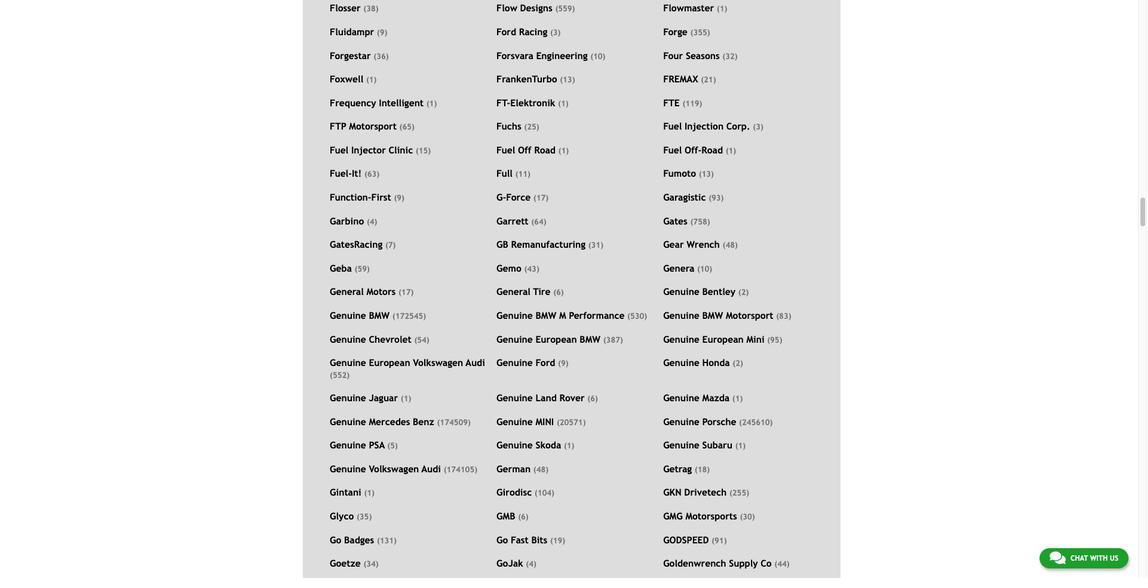 Task type: vqa. For each thing, say whether or not it's contained in the screenshot.


Task type: locate. For each thing, give the bounding box(es) containing it.
genuine land rover (6)
[[497, 393, 598, 404]]

fuel left off-
[[664, 145, 682, 155]]

ford down flow
[[497, 26, 517, 37]]

(10) up genuine bentley (2)
[[698, 265, 713, 274]]

(9) inside genuine ford (9)
[[558, 359, 569, 368]]

(1) right flowmaster
[[717, 4, 728, 13]]

road
[[535, 145, 556, 155], [702, 145, 723, 155]]

(4) inside garbino (4)
[[367, 217, 378, 226]]

co
[[761, 559, 772, 569]]

mercedes
[[369, 417, 410, 427]]

(15)
[[416, 146, 431, 155]]

clinic
[[389, 145, 413, 155]]

general down geba (59)
[[330, 287, 364, 297]]

(6) right the tire
[[554, 288, 564, 297]]

(104)
[[535, 489, 555, 498]]

(552)
[[330, 371, 350, 380]]

1 horizontal spatial road
[[702, 145, 723, 155]]

genuine for genuine bmw m performance
[[497, 310, 533, 321]]

genuine for genuine bmw
[[330, 310, 366, 321]]

flow
[[497, 3, 518, 13]]

(6) right "rover"
[[588, 395, 598, 404]]

0 vertical spatial (3)
[[551, 28, 561, 37]]

go left badges
[[330, 535, 342, 546]]

go badges (131)
[[330, 535, 397, 546]]

genuine for genuine land rover
[[497, 393, 533, 404]]

engineering
[[537, 50, 588, 61]]

function-
[[330, 192, 372, 203]]

(2) right bentley
[[739, 288, 749, 297]]

fte
[[664, 97, 680, 108]]

(48) inside german (48)
[[534, 466, 549, 475]]

1 vertical spatial (4)
[[526, 560, 537, 569]]

(1) inside genuine mazda (1)
[[733, 395, 743, 404]]

(1) right foxwell
[[366, 75, 377, 84]]

genuine for genuine ford
[[497, 358, 533, 368]]

fuel for fuel off-road
[[664, 145, 682, 155]]

garagistic (93)
[[664, 192, 724, 203]]

fuel left off
[[497, 145, 516, 155]]

ft-elektronik (1)
[[497, 97, 569, 108]]

genuine european volkswagen audi (552)
[[330, 358, 485, 380]]

genuine volkswagen audi (174105)
[[330, 464, 478, 475]]

ford racing (3)
[[497, 26, 561, 37]]

(13) down engineering
[[560, 75, 575, 84]]

1 vertical spatial (6)
[[588, 395, 598, 404]]

(17) right force
[[534, 194, 549, 203]]

ford down genuine european bmw (387)
[[536, 358, 556, 368]]

(6) inside genuine land rover (6)
[[588, 395, 598, 404]]

frankenturbo
[[497, 74, 558, 84]]

european inside "genuine european volkswagen audi (552)"
[[369, 358, 411, 368]]

(2) right honda
[[733, 359, 744, 368]]

racing
[[519, 26, 548, 37]]

european for bmw
[[536, 334, 577, 345]]

0 vertical spatial (48)
[[723, 241, 738, 250]]

(48) up (104)
[[534, 466, 549, 475]]

audi inside "genuine european volkswagen audi (552)"
[[466, 358, 485, 368]]

2 vertical spatial (6)
[[518, 513, 529, 522]]

2 vertical spatial (9)
[[558, 359, 569, 368]]

1 horizontal spatial (13)
[[699, 170, 714, 179]]

off-
[[685, 145, 702, 155]]

(1) down corp.
[[726, 146, 737, 155]]

gkn
[[664, 488, 682, 498]]

(255)
[[730, 489, 750, 498]]

(13) inside fumoto (13)
[[699, 170, 714, 179]]

(13) inside the frankenturbo (13)
[[560, 75, 575, 84]]

motorsport up injector
[[349, 121, 397, 132]]

1 horizontal spatial audi
[[466, 358, 485, 368]]

0 horizontal spatial (4)
[[367, 217, 378, 226]]

1 vertical spatial (13)
[[699, 170, 714, 179]]

2 horizontal spatial european
[[703, 334, 744, 345]]

garbino
[[330, 216, 364, 226]]

0 horizontal spatial motorsport
[[349, 121, 397, 132]]

(31)
[[589, 241, 604, 250]]

2 general from the left
[[497, 287, 531, 297]]

1 vertical spatial (17)
[[399, 288, 414, 297]]

forsvara engineering (10)
[[497, 50, 606, 61]]

1 road from the left
[[535, 145, 556, 155]]

(2) inside genuine honda (2)
[[733, 359, 744, 368]]

road down the fuel injection corp. (3)
[[702, 145, 723, 155]]

(83)
[[777, 312, 792, 321]]

bmw left the m on the bottom left
[[536, 310, 557, 321]]

genuine mazda (1)
[[664, 393, 743, 404]]

bmw for motorsport
[[703, 310, 724, 321]]

remanufacturing
[[512, 239, 586, 250]]

1 horizontal spatial (3)
[[754, 123, 764, 132]]

(1) right intelligent
[[427, 99, 437, 108]]

skoda
[[536, 440, 562, 451]]

motorsport up mini
[[726, 310, 774, 321]]

(9) down genuine european bmw (387)
[[558, 359, 569, 368]]

1 horizontal spatial (9)
[[394, 194, 405, 203]]

bmw for (172545)
[[369, 310, 390, 321]]

1 go from the left
[[330, 535, 342, 546]]

bmw up genuine chevrolet (54)
[[369, 310, 390, 321]]

0 horizontal spatial (3)
[[551, 28, 561, 37]]

genuine
[[664, 287, 700, 297], [330, 310, 366, 321], [497, 310, 533, 321], [664, 310, 700, 321], [330, 334, 366, 345], [497, 334, 533, 345], [664, 334, 700, 345], [330, 358, 366, 368], [497, 358, 533, 368], [664, 358, 700, 368], [330, 393, 366, 404], [497, 393, 533, 404], [664, 393, 700, 404], [330, 417, 366, 427], [497, 417, 533, 427], [664, 417, 700, 427], [330, 440, 366, 451], [497, 440, 533, 451], [664, 440, 700, 451], [330, 464, 366, 475]]

genuine for genuine european bmw
[[497, 334, 533, 345]]

(9) up (36)
[[377, 28, 388, 37]]

1 horizontal spatial (17)
[[534, 194, 549, 203]]

fumoto (13)
[[664, 168, 714, 179]]

2 horizontal spatial (9)
[[558, 359, 569, 368]]

road for off
[[535, 145, 556, 155]]

(48)
[[723, 241, 738, 250], [534, 466, 549, 475]]

1 vertical spatial (10)
[[698, 265, 713, 274]]

1 vertical spatial volkswagen
[[369, 464, 419, 475]]

0 horizontal spatial (6)
[[518, 513, 529, 522]]

genuine porsche (245610)
[[664, 417, 773, 427]]

bmw for m
[[536, 310, 557, 321]]

(1) inside genuine subaru (1)
[[736, 442, 746, 451]]

0 vertical spatial (6)
[[554, 288, 564, 297]]

1 horizontal spatial general
[[497, 287, 531, 297]]

(1) inside frequency intelligent (1)
[[427, 99, 437, 108]]

road right off
[[535, 145, 556, 155]]

(10) inside genera (10)
[[698, 265, 713, 274]]

(17) inside general motors (17)
[[399, 288, 414, 297]]

1 horizontal spatial motorsport
[[726, 310, 774, 321]]

1 horizontal spatial go
[[497, 535, 508, 546]]

bmw down bentley
[[703, 310, 724, 321]]

genuine for genuine european volkswagen audi
[[330, 358, 366, 368]]

1 vertical spatial (2)
[[733, 359, 744, 368]]

goldenwrench supply co (44)
[[664, 559, 790, 569]]

force
[[507, 192, 531, 203]]

(172545)
[[393, 312, 426, 321]]

flosser
[[330, 3, 361, 13]]

go fast bits (19)
[[497, 535, 566, 546]]

genera
[[664, 263, 695, 274]]

go left fast
[[497, 535, 508, 546]]

forsvara
[[497, 50, 534, 61]]

(9) right first
[[394, 194, 405, 203]]

0 vertical spatial (2)
[[739, 288, 749, 297]]

1 vertical spatial (3)
[[754, 123, 764, 132]]

(1) inside genuine jaguar (1)
[[401, 395, 412, 404]]

european down the m on the bottom left
[[536, 334, 577, 345]]

(17) up (172545)
[[399, 288, 414, 297]]

(3) right racing
[[551, 28, 561, 37]]

fuel down fte
[[664, 121, 682, 132]]

european for mini
[[703, 334, 744, 345]]

genuine for genuine bmw motorsport
[[664, 310, 700, 321]]

(1) inside flowmaster (1)
[[717, 4, 728, 13]]

0 horizontal spatial ford
[[497, 26, 517, 37]]

(6) right gmb
[[518, 513, 529, 522]]

(17) for g-force
[[534, 194, 549, 203]]

genuine for genuine porsche
[[664, 417, 700, 427]]

rover
[[560, 393, 585, 404]]

drivetech
[[685, 488, 727, 498]]

(48) right wrench
[[723, 241, 738, 250]]

(25)
[[525, 123, 540, 132]]

(4) right gojak
[[526, 560, 537, 569]]

girodisc
[[497, 488, 532, 498]]

gkn drivetech (255)
[[664, 488, 750, 498]]

(10) inside forsvara engineering (10)
[[591, 52, 606, 61]]

(59)
[[355, 265, 370, 274]]

volkswagen down the (5)
[[369, 464, 419, 475]]

genuine for genuine skoda
[[497, 440, 533, 451]]

1 general from the left
[[330, 287, 364, 297]]

(1) right mazda
[[733, 395, 743, 404]]

(13) down fuel off-road (1)
[[699, 170, 714, 179]]

(9) for function-
[[394, 194, 405, 203]]

(2) inside genuine bentley (2)
[[739, 288, 749, 297]]

1 vertical spatial audi
[[422, 464, 441, 475]]

0 vertical spatial motorsport
[[349, 121, 397, 132]]

fuel off-road (1)
[[664, 145, 737, 155]]

(10) right engineering
[[591, 52, 606, 61]]

fuel for fuel injector clinic
[[330, 145, 349, 155]]

gemo
[[497, 263, 522, 274]]

gear
[[664, 239, 684, 250]]

genuine inside "genuine european volkswagen audi (552)"
[[330, 358, 366, 368]]

genuine for genuine volkswagen audi
[[330, 464, 366, 475]]

0 horizontal spatial (48)
[[534, 466, 549, 475]]

genuine bmw (172545)
[[330, 310, 426, 321]]

(9)
[[377, 28, 388, 37], [394, 194, 405, 203], [558, 359, 569, 368]]

volkswagen down (54)
[[413, 358, 463, 368]]

jaguar
[[369, 393, 398, 404]]

0 horizontal spatial go
[[330, 535, 342, 546]]

0 horizontal spatial road
[[535, 145, 556, 155]]

(1) right the "elektronik"
[[558, 99, 569, 108]]

fuel-it! (63)
[[330, 168, 380, 179]]

garagistic
[[664, 192, 706, 203]]

general down gemo (43)
[[497, 287, 531, 297]]

1 horizontal spatial (48)
[[723, 241, 738, 250]]

0 horizontal spatial (9)
[[377, 28, 388, 37]]

(9) inside fluidampr (9)
[[377, 28, 388, 37]]

european down chevrolet
[[369, 358, 411, 368]]

audi left genuine ford (9)
[[466, 358, 485, 368]]

(4) up gatesracing (7)
[[367, 217, 378, 226]]

(13)
[[560, 75, 575, 84], [699, 170, 714, 179]]

fuel for fuel off road
[[497, 145, 516, 155]]

(9) inside function-first (9)
[[394, 194, 405, 203]]

(119)
[[683, 99, 703, 108]]

(54)
[[415, 336, 430, 345]]

(7)
[[386, 241, 396, 250]]

(1) right skoda at the left of page
[[564, 442, 575, 451]]

(3)
[[551, 28, 561, 37], [754, 123, 764, 132]]

genuine for genuine jaguar
[[330, 393, 366, 404]]

0 vertical spatial (17)
[[534, 194, 549, 203]]

(34)
[[364, 560, 379, 569]]

function-first (9)
[[330, 192, 405, 203]]

1 vertical spatial (9)
[[394, 194, 405, 203]]

0 horizontal spatial european
[[369, 358, 411, 368]]

0 vertical spatial (9)
[[377, 28, 388, 37]]

(1) right subaru
[[736, 442, 746, 451]]

(4) inside gojak (4)
[[526, 560, 537, 569]]

0 horizontal spatial general
[[330, 287, 364, 297]]

go for go badges
[[330, 535, 342, 546]]

0 vertical spatial (10)
[[591, 52, 606, 61]]

1 vertical spatial (48)
[[534, 466, 549, 475]]

european for volkswagen
[[369, 358, 411, 368]]

2 horizontal spatial (6)
[[588, 395, 598, 404]]

1 horizontal spatial (10)
[[698, 265, 713, 274]]

1 horizontal spatial ford
[[536, 358, 556, 368]]

(64)
[[532, 217, 547, 226]]

gatesracing (7)
[[330, 239, 396, 250]]

genuine european mini (95)
[[664, 334, 783, 345]]

0 vertical spatial (4)
[[367, 217, 378, 226]]

(758)
[[691, 217, 711, 226]]

full
[[497, 168, 513, 179]]

(3) right corp.
[[754, 123, 764, 132]]

(17) inside g-force (17)
[[534, 194, 549, 203]]

(1) right gintani
[[364, 489, 375, 498]]

glyco (35)
[[330, 511, 372, 522]]

us
[[1111, 555, 1119, 563]]

(93)
[[709, 194, 724, 203]]

godspeed
[[664, 535, 709, 546]]

0 horizontal spatial (13)
[[560, 75, 575, 84]]

0 vertical spatial audi
[[466, 358, 485, 368]]

0 vertical spatial volkswagen
[[413, 358, 463, 368]]

0 vertical spatial (13)
[[560, 75, 575, 84]]

audi left the (174105)
[[422, 464, 441, 475]]

0 horizontal spatial (10)
[[591, 52, 606, 61]]

gates (758)
[[664, 216, 711, 226]]

(13) for fumoto
[[699, 170, 714, 179]]

general
[[330, 287, 364, 297], [497, 287, 531, 297]]

genuine skoda (1)
[[497, 440, 575, 451]]

badges
[[344, 535, 374, 546]]

2 go from the left
[[497, 535, 508, 546]]

1 horizontal spatial european
[[536, 334, 577, 345]]

(9) for genuine
[[558, 359, 569, 368]]

(1) right off
[[559, 146, 569, 155]]

(1) right jaguar
[[401, 395, 412, 404]]

1 horizontal spatial (6)
[[554, 288, 564, 297]]

geba
[[330, 263, 352, 274]]

with
[[1091, 555, 1109, 563]]

2 road from the left
[[702, 145, 723, 155]]

0 horizontal spatial (17)
[[399, 288, 414, 297]]

fuel down ftp
[[330, 145, 349, 155]]

intelligent
[[379, 97, 424, 108]]

1 horizontal spatial (4)
[[526, 560, 537, 569]]

gb
[[497, 239, 509, 250]]

european down the 'genuine bmw motorsport (83)'
[[703, 334, 744, 345]]

volkswagen inside "genuine european volkswagen audi (552)"
[[413, 358, 463, 368]]



Task type: describe. For each thing, give the bounding box(es) containing it.
foxwell
[[330, 74, 364, 84]]

(35)
[[357, 513, 372, 522]]

(17) for general motors
[[399, 288, 414, 297]]

genuine for genuine mazda
[[664, 393, 700, 404]]

chat with us link
[[1040, 549, 1129, 569]]

mini
[[747, 334, 765, 345]]

gintani
[[330, 488, 362, 498]]

(559)
[[556, 4, 575, 13]]

genuine for genuine bentley
[[664, 287, 700, 297]]

forge (355)
[[664, 26, 711, 37]]

frequency
[[330, 97, 376, 108]]

(38)
[[364, 4, 379, 13]]

gear wrench (48)
[[664, 239, 738, 250]]

flowmaster
[[664, 3, 715, 13]]

genuine ford (9)
[[497, 358, 569, 368]]

garrett
[[497, 216, 529, 226]]

genuine european bmw (387)
[[497, 334, 623, 345]]

getrag (18)
[[664, 464, 710, 475]]

genuine mercedes benz (174509)
[[330, 417, 471, 427]]

gmg motorsports (30)
[[664, 511, 756, 522]]

general for general tire
[[497, 287, 531, 297]]

genuine for genuine subaru
[[664, 440, 700, 451]]

general tire (6)
[[497, 287, 564, 297]]

1 vertical spatial motorsport
[[726, 310, 774, 321]]

godspeed (91)
[[664, 535, 727, 546]]

(131)
[[377, 537, 397, 546]]

g-
[[497, 192, 507, 203]]

forge
[[664, 26, 688, 37]]

garbino (4)
[[330, 216, 378, 226]]

goetze
[[330, 559, 361, 569]]

general for general motors
[[330, 287, 364, 297]]

genuine for genuine honda
[[664, 358, 700, 368]]

goetze (34)
[[330, 559, 379, 569]]

gmb
[[497, 511, 516, 522]]

elektronik
[[511, 97, 556, 108]]

benz
[[413, 417, 435, 427]]

forgestar (36)
[[330, 50, 389, 61]]

goldenwrench
[[664, 559, 727, 569]]

genuine mini (20571)
[[497, 417, 586, 427]]

land
[[536, 393, 557, 404]]

go for go fast bits
[[497, 535, 508, 546]]

(3) inside the fuel injection corp. (3)
[[754, 123, 764, 132]]

flosser (38)
[[330, 3, 379, 13]]

designs
[[520, 3, 553, 13]]

road for off-
[[702, 145, 723, 155]]

gmg
[[664, 511, 683, 522]]

(1) inside gintani (1)
[[364, 489, 375, 498]]

chevrolet
[[369, 334, 412, 345]]

0 horizontal spatial audi
[[422, 464, 441, 475]]

(91)
[[712, 537, 727, 546]]

(63)
[[365, 170, 380, 179]]

seasons
[[686, 50, 720, 61]]

german
[[497, 464, 531, 475]]

it!
[[352, 168, 362, 179]]

chat with us
[[1071, 555, 1119, 563]]

genuine for genuine chevrolet
[[330, 334, 366, 345]]

bmw left (387)
[[580, 334, 601, 345]]

fuel off road (1)
[[497, 145, 569, 155]]

(1) inside fuel off-road (1)
[[726, 146, 737, 155]]

gemo (43)
[[497, 263, 540, 274]]

genuine jaguar (1)
[[330, 393, 412, 404]]

bits
[[532, 535, 548, 546]]

(1) inside ft-elektronik (1)
[[558, 99, 569, 108]]

(2) for genuine honda
[[733, 359, 744, 368]]

genuine for genuine psa
[[330, 440, 366, 451]]

0 vertical spatial ford
[[497, 26, 517, 37]]

(4) for garbino
[[367, 217, 378, 226]]

(387)
[[604, 336, 623, 345]]

(355)
[[691, 28, 711, 37]]

fuel injection corp. (3)
[[664, 121, 764, 132]]

corp.
[[727, 121, 751, 132]]

frankenturbo (13)
[[497, 74, 575, 84]]

(4) for gojak
[[526, 560, 537, 569]]

(530)
[[628, 312, 648, 321]]

fremax (21)
[[664, 74, 717, 84]]

(1) inside "fuel off road (1)"
[[559, 146, 569, 155]]

ftp
[[330, 121, 347, 132]]

flowmaster (1)
[[664, 3, 728, 13]]

four
[[664, 50, 684, 61]]

wrench
[[687, 239, 720, 250]]

(1) inside 'genuine skoda (1)'
[[564, 442, 575, 451]]

(30)
[[740, 513, 756, 522]]

1 vertical spatial ford
[[536, 358, 556, 368]]

m
[[560, 310, 567, 321]]

gb remanufacturing (31)
[[497, 239, 604, 250]]

(19)
[[551, 537, 566, 546]]

genuine for genuine mini
[[497, 417, 533, 427]]

(1) inside foxwell (1)
[[366, 75, 377, 84]]

fuel for fuel injection corp.
[[664, 121, 682, 132]]

psa
[[369, 440, 385, 451]]

(13) for frankenturbo
[[560, 75, 575, 84]]

(6) inside the general tire (6)
[[554, 288, 564, 297]]

foxwell (1)
[[330, 74, 377, 84]]

(48) inside the gear wrench (48)
[[723, 241, 738, 250]]

porsche
[[703, 417, 737, 427]]

(36)
[[374, 52, 389, 61]]

g-force (17)
[[497, 192, 549, 203]]

glyco
[[330, 511, 354, 522]]

genuine for genuine european mini
[[664, 334, 700, 345]]

gates
[[664, 216, 688, 226]]

genuine for genuine mercedes benz
[[330, 417, 366, 427]]

(3) inside ford racing (3)
[[551, 28, 561, 37]]

comments image
[[1050, 551, 1067, 566]]

frequency intelligent (1)
[[330, 97, 437, 108]]

(174509)
[[437, 418, 471, 427]]

gmb (6)
[[497, 511, 529, 522]]

gojak
[[497, 559, 523, 569]]

fuchs (25)
[[497, 121, 540, 132]]

honda
[[703, 358, 730, 368]]

(174105)
[[444, 466, 478, 475]]

(20571)
[[557, 418, 586, 427]]

(2) for genuine bentley
[[739, 288, 749, 297]]

(6) inside gmb (6)
[[518, 513, 529, 522]]

(11)
[[516, 170, 531, 179]]

girodisc (104)
[[497, 488, 555, 498]]



